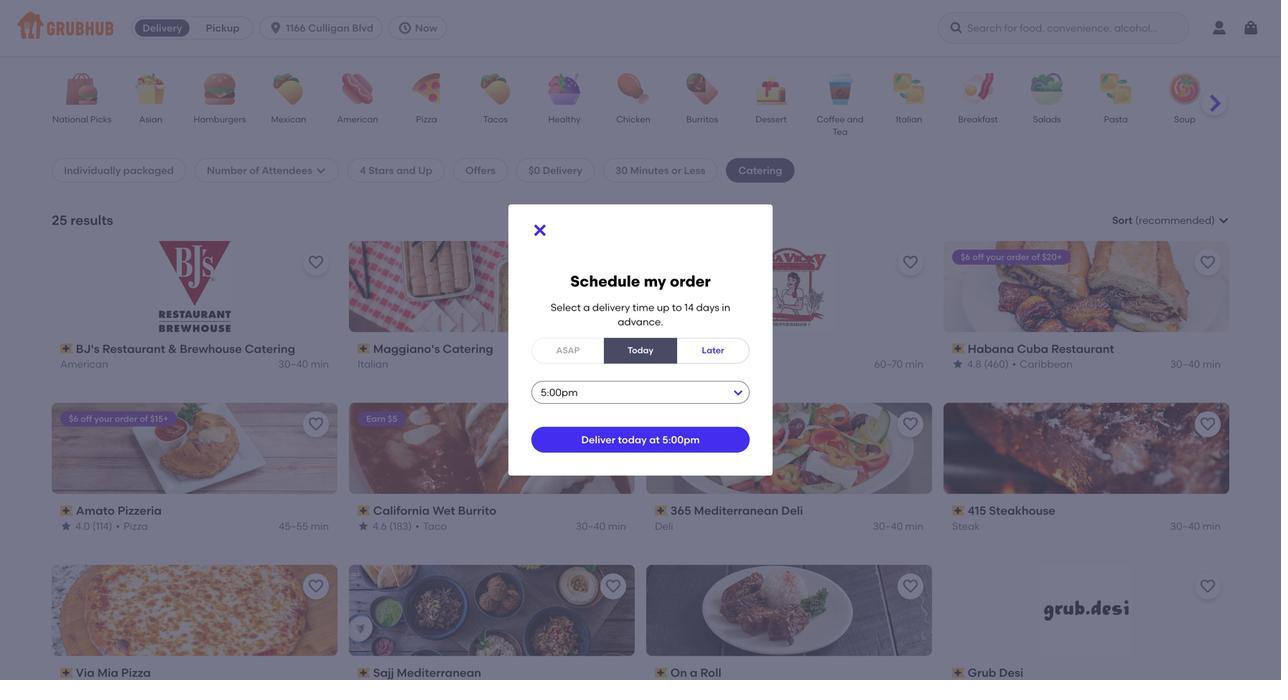 Task type: vqa. For each thing, say whether or not it's contained in the screenshot.
the Papa Bowls
no



Task type: locate. For each thing, give the bounding box(es) containing it.
0 vertical spatial deli
[[781, 504, 803, 518]]

pizza down pizzeria
[[123, 520, 148, 533]]

30–40 min for &
[[279, 358, 329, 370]]

blvd
[[352, 22, 373, 34]]

subscription pass image for 365 mediterranean deli
[[655, 506, 668, 516]]

mediterranean inside 365 mediterranean deli link
[[694, 504, 779, 518]]

subscription pass image
[[358, 506, 370, 516], [655, 506, 668, 516], [952, 506, 965, 516], [655, 668, 668, 679], [952, 668, 965, 679]]

subscription pass image inside amato pizzeria link
[[60, 506, 73, 516]]

mexican
[[271, 114, 306, 125], [655, 358, 696, 370]]

0 vertical spatial $6
[[961, 252, 971, 262]]

1 vertical spatial american
[[60, 358, 108, 370]]

1 vertical spatial svg image
[[315, 165, 327, 176]]

0 horizontal spatial of
[[140, 414, 148, 425]]

days
[[696, 302, 719, 314]]

0 horizontal spatial italian
[[358, 358, 388, 370]]

habana cuba restaurant link
[[952, 341, 1221, 357]]

subscription pass image inside maggiano's catering link
[[358, 344, 370, 354]]

1 horizontal spatial catering
[[443, 342, 493, 356]]

attendees
[[262, 164, 312, 177]]

results
[[70, 213, 113, 228]]

0 vertical spatial svg image
[[1242, 19, 1260, 37]]

mexican down mexican image
[[271, 114, 306, 125]]

0 vertical spatial of
[[249, 164, 259, 177]]

1 horizontal spatial order
[[670, 272, 711, 291]]

subscription pass image left 365
[[655, 506, 668, 516]]

2 horizontal spatial order
[[1007, 252, 1030, 262]]

1 vertical spatial your
[[94, 414, 113, 425]]

min for california wet burrito
[[608, 520, 626, 533]]

number
[[207, 164, 247, 177]]

subscription pass image inside bj's restaurant & brewhouse catering link
[[60, 344, 73, 354]]

delivery
[[592, 302, 630, 314]]

star icon image for amato
[[60, 521, 72, 532]]

delivery
[[143, 22, 182, 34], [543, 164, 582, 177]]

and inside coffee and tea
[[847, 114, 864, 125]]

catering right 'brewhouse'
[[245, 342, 295, 356]]

star icon image for habana
[[952, 359, 964, 370]]

pizza right mia
[[121, 666, 151, 680]]

415 steakhouse link
[[952, 503, 1221, 519]]

1 vertical spatial deli
[[655, 520, 673, 533]]

california wet burrito link
[[358, 503, 626, 519]]

subscription pass image left via
[[60, 668, 73, 679]]

1 horizontal spatial mediterranean
[[694, 504, 779, 518]]

1 horizontal spatial svg image
[[1242, 19, 1260, 37]]

subscription pass image left the bj's
[[60, 344, 73, 354]]

and left up
[[396, 164, 416, 177]]

1 horizontal spatial and
[[847, 114, 864, 125]]

casa vicky link
[[655, 341, 924, 357]]

1 horizontal spatial mexican
[[655, 358, 696, 370]]

restaurant
[[102, 342, 165, 356], [1051, 342, 1114, 356]]

maggiano's
[[373, 342, 440, 356]]

0 vertical spatial and
[[847, 114, 864, 125]]

today
[[618, 434, 647, 446]]

0 horizontal spatial your
[[94, 414, 113, 425]]

wet
[[433, 504, 455, 518]]

of left $15+
[[140, 414, 148, 425]]

svg image up breakfast image
[[949, 21, 964, 35]]

subscription pass image inside via mia pizza link
[[60, 668, 73, 679]]

30
[[615, 164, 628, 177]]

order for cuba
[[1007, 252, 1030, 262]]

your left $20+
[[986, 252, 1005, 262]]

60–70
[[874, 358, 903, 370]]

a for delivery
[[583, 302, 590, 314]]

1 horizontal spatial your
[[986, 252, 1005, 262]]

up
[[657, 302, 670, 314]]

american down the bj's
[[60, 358, 108, 370]]

1 vertical spatial order
[[670, 272, 711, 291]]

italian image
[[884, 73, 934, 105]]

1 horizontal spatial off
[[973, 252, 984, 262]]

4.8
[[967, 358, 982, 370]]

0 horizontal spatial svg image
[[315, 165, 327, 176]]

0 horizontal spatial star icon image
[[60, 521, 72, 532]]

svg image left 1166
[[269, 21, 283, 35]]

catering inside maggiano's catering link
[[443, 342, 493, 356]]

• down amato pizzeria
[[116, 520, 120, 533]]

0 vertical spatial order
[[1007, 252, 1030, 262]]

0 horizontal spatial mediterranean
[[397, 666, 481, 680]]

subscription pass image left habana
[[952, 344, 965, 354]]

min for maggiano's catering
[[608, 358, 626, 370]]

your for amato
[[94, 414, 113, 425]]

min for amato pizzeria
[[311, 520, 329, 533]]

delivery left pickup button at the top of the page
[[143, 22, 182, 34]]

1 vertical spatial of
[[1032, 252, 1040, 262]]

30–40 min
[[279, 358, 329, 370], [1170, 358, 1221, 370], [576, 520, 626, 533], [873, 520, 924, 533], [1170, 520, 1221, 533]]

a inside select a delivery time up to 14 days in advance.
[[583, 302, 590, 314]]

0 vertical spatial your
[[986, 252, 1005, 262]]

subscription pass image inside california wet burrito link
[[358, 506, 370, 516]]

2 horizontal spatial star icon image
[[952, 359, 964, 370]]

california wet burrito
[[373, 504, 496, 518]]

subscription pass image for 415 steakhouse
[[952, 506, 965, 516]]

1 vertical spatial $6
[[69, 414, 79, 425]]

subscription pass image inside habana cuba restaurant link
[[952, 344, 965, 354]]

sajj
[[373, 666, 394, 680]]

salads
[[1033, 114, 1061, 125]]

1 horizontal spatial american
[[337, 114, 378, 125]]

5:00pm
[[662, 434, 700, 446]]

subscription pass image for via mia pizza
[[60, 668, 73, 679]]

to
[[672, 302, 682, 314]]

svg image inside main navigation navigation
[[1242, 19, 1260, 37]]

0 vertical spatial a
[[583, 302, 590, 314]]

0 horizontal spatial $6
[[69, 414, 79, 425]]

30–40 for deli
[[873, 520, 903, 533]]

your left $15+
[[94, 414, 113, 425]]

$6
[[961, 252, 971, 262], [69, 414, 79, 425]]

asian
[[139, 114, 162, 125]]

save this restaurant image for via mia pizza
[[307, 579, 325, 596]]

0 vertical spatial mexican
[[271, 114, 306, 125]]

subscription pass image up steak
[[952, 506, 965, 516]]

30 minutes or less
[[615, 164, 705, 177]]

select
[[551, 302, 581, 314]]

mediterranean inside sajj mediterranean link
[[397, 666, 481, 680]]

deli
[[781, 504, 803, 518], [655, 520, 673, 533]]

desi
[[999, 666, 1024, 680]]

30–40 for &
[[279, 358, 308, 370]]

subscription pass image for bj's restaurant & brewhouse catering
[[60, 344, 73, 354]]

svg image left 'now'
[[398, 21, 412, 35]]

min for 415 steakhouse
[[1203, 520, 1221, 533]]

1 vertical spatial a
[[690, 666, 698, 680]]

a for roll
[[690, 666, 698, 680]]

of right "number"
[[249, 164, 259, 177]]

culligan
[[308, 22, 350, 34]]

off for habana
[[973, 252, 984, 262]]

order left $15+
[[115, 414, 138, 425]]

save this restaurant button
[[303, 250, 329, 276], [898, 250, 924, 276], [1195, 250, 1221, 276], [303, 412, 329, 438], [600, 412, 626, 438], [898, 412, 924, 438], [1195, 412, 1221, 438], [303, 574, 329, 600], [600, 574, 626, 600], [898, 574, 924, 600], [1195, 574, 1221, 600]]

1 vertical spatial mediterranean
[[397, 666, 481, 680]]

415
[[968, 504, 986, 518]]

order left $20+
[[1007, 252, 1030, 262]]

1 vertical spatial delivery
[[543, 164, 582, 177]]

1 horizontal spatial save this restaurant image
[[605, 579, 622, 596]]

subscription pass image inside sajj mediterranean link
[[358, 668, 370, 679]]

1 horizontal spatial italian
[[896, 114, 922, 125]]

min for habana cuba restaurant
[[1203, 358, 1221, 370]]

your
[[986, 252, 1005, 262], [94, 414, 113, 425]]

1 vertical spatial and
[[396, 164, 416, 177]]

2 vertical spatial of
[[140, 414, 148, 425]]

3 save this restaurant image from the left
[[1199, 579, 1217, 596]]

2 save this restaurant image from the left
[[605, 579, 622, 596]]

1 vertical spatial off
[[81, 414, 92, 425]]

0 horizontal spatial order
[[115, 414, 138, 425]]

now button
[[389, 17, 453, 39]]

amato
[[76, 504, 115, 518]]

a right select
[[583, 302, 590, 314]]

1166 culligan blvd button
[[259, 17, 389, 39]]

subscription pass image left sajj
[[358, 668, 370, 679]]

habana
[[968, 342, 1014, 356]]

star icon image
[[952, 359, 964, 370], [60, 521, 72, 532], [358, 521, 369, 532]]

coffee and tea
[[817, 114, 864, 137]]

national
[[52, 114, 88, 125]]

$6 off your order of $15+
[[69, 414, 168, 425]]

a right on
[[690, 666, 698, 680]]

subscription pass image inside 415 steakhouse link
[[952, 506, 965, 516]]

a
[[583, 302, 590, 314], [690, 666, 698, 680]]

1 horizontal spatial $6
[[961, 252, 971, 262]]

1 horizontal spatial a
[[690, 666, 698, 680]]

delivery right $0
[[543, 164, 582, 177]]

0 horizontal spatial catering
[[245, 342, 295, 356]]

0 horizontal spatial off
[[81, 414, 92, 425]]

svg image
[[269, 21, 283, 35], [398, 21, 412, 35], [949, 21, 964, 35], [531, 222, 549, 239]]

subscription pass image left amato
[[60, 506, 73, 516]]

1 horizontal spatial delivery
[[543, 164, 582, 177]]

individually
[[64, 164, 121, 177]]

1 horizontal spatial deli
[[781, 504, 803, 518]]

subscription pass image
[[60, 344, 73, 354], [358, 344, 370, 354], [952, 344, 965, 354], [60, 506, 73, 516], [60, 668, 73, 679], [358, 668, 370, 679]]

of left $20+
[[1032, 252, 1040, 262]]

2 horizontal spatial save this restaurant image
[[1199, 579, 1217, 596]]

1 horizontal spatial restaurant
[[1051, 342, 1114, 356]]

now
[[415, 22, 438, 34]]

2 horizontal spatial of
[[1032, 252, 1040, 262]]

schedule my order
[[570, 272, 711, 291]]

$5
[[388, 414, 397, 425]]

2 horizontal spatial •
[[1012, 358, 1016, 370]]

subscription pass image inside on a roll link
[[655, 668, 668, 679]]

american down "american" image
[[337, 114, 378, 125]]

0 horizontal spatial american
[[60, 358, 108, 370]]

packaged
[[123, 164, 174, 177]]

• right (183) in the left bottom of the page
[[415, 520, 419, 533]]

mediterranean for sajj
[[397, 666, 481, 680]]

subscription pass image left california
[[358, 506, 370, 516]]

off
[[973, 252, 984, 262], [81, 414, 92, 425]]

1 save this restaurant image from the left
[[307, 579, 325, 596]]

catering right maggiano's
[[443, 342, 493, 356]]

subscription pass image left maggiano's
[[358, 344, 370, 354]]

0 horizontal spatial mexican
[[271, 114, 306, 125]]

subscription pass image for habana cuba restaurant
[[952, 344, 965, 354]]

my
[[644, 272, 666, 291]]

4 stars and up
[[360, 164, 432, 177]]

0 horizontal spatial save this restaurant image
[[307, 579, 325, 596]]

italian down italian image
[[896, 114, 922, 125]]

catering inside bj's restaurant & brewhouse catering link
[[245, 342, 295, 356]]

catering down dessert on the top right of page
[[738, 164, 782, 177]]

pizza
[[416, 114, 437, 125], [123, 520, 148, 533], [121, 666, 151, 680]]

mediterranean right sajj
[[397, 666, 481, 680]]

mexican down casa
[[655, 358, 696, 370]]

• for habana
[[1012, 358, 1016, 370]]

grub
[[968, 666, 996, 680]]

pizza image
[[401, 73, 452, 105]]

italian
[[896, 114, 922, 125], [358, 358, 388, 370]]

salads image
[[1022, 73, 1072, 105]]

american
[[337, 114, 378, 125], [60, 358, 108, 370]]

soup
[[1174, 114, 1196, 125]]

365 mediterranean deli
[[671, 504, 803, 518]]

star icon image left 4.0 at the bottom
[[60, 521, 72, 532]]

0 horizontal spatial restaurant
[[102, 342, 165, 356]]

hamburgers image
[[195, 73, 245, 105]]

restaurant left & in the bottom of the page
[[102, 342, 165, 356]]

subscription pass image inside the grub desi link
[[952, 668, 965, 679]]

1 horizontal spatial •
[[415, 520, 419, 533]]

2 vertical spatial pizza
[[121, 666, 151, 680]]

• right (460)
[[1012, 358, 1016, 370]]

1 horizontal spatial of
[[249, 164, 259, 177]]

0 horizontal spatial a
[[583, 302, 590, 314]]

0 vertical spatial mediterranean
[[694, 504, 779, 518]]

0 horizontal spatial •
[[116, 520, 120, 533]]

30–40 for restaurant
[[1170, 358, 1200, 370]]

order up 14
[[670, 272, 711, 291]]

vicky
[[703, 342, 734, 356]]

365 mediterranean deli link
[[655, 503, 924, 519]]

min
[[311, 358, 329, 370], [608, 358, 626, 370], [905, 358, 924, 370], [1203, 358, 1221, 370], [311, 520, 329, 533], [608, 520, 626, 533], [905, 520, 924, 533], [1203, 520, 1221, 533]]

and up 'tea'
[[847, 114, 864, 125]]

steakhouse
[[989, 504, 1056, 518]]

save this restaurant image
[[307, 579, 325, 596], [605, 579, 622, 596], [1199, 579, 1217, 596]]

catering
[[738, 164, 782, 177], [245, 342, 295, 356], [443, 342, 493, 356]]

subscription pass image left on
[[655, 668, 668, 679]]

steak
[[952, 520, 980, 533]]

0 vertical spatial off
[[973, 252, 984, 262]]

0 vertical spatial delivery
[[143, 22, 182, 34]]

later
[[702, 346, 724, 356]]

2 vertical spatial order
[[115, 414, 138, 425]]

restaurant up caribbean
[[1051, 342, 1114, 356]]

pizza down pizza image
[[416, 114, 437, 125]]

grub desi link
[[952, 665, 1221, 681]]

1 horizontal spatial star icon image
[[358, 521, 369, 532]]

save this restaurant image
[[307, 254, 325, 271], [902, 254, 919, 271], [1199, 254, 1217, 271], [307, 416, 325, 434], [605, 416, 622, 434], [902, 416, 919, 434], [1199, 416, 1217, 434], [902, 579, 919, 596]]

national picks image
[[57, 73, 107, 105]]

on
[[671, 666, 687, 680]]

chicken image
[[608, 73, 659, 105]]

0 horizontal spatial delivery
[[143, 22, 182, 34]]

subscription pass image inside 365 mediterranean deli link
[[655, 506, 668, 516]]

up
[[418, 164, 432, 177]]

star icon image left the 4.8
[[952, 359, 964, 370]]

mediterranean for 365
[[694, 504, 779, 518]]

italian down maggiano's
[[358, 358, 388, 370]]

1 restaurant from the left
[[102, 342, 165, 356]]

minutes
[[630, 164, 669, 177]]

star icon image left 4.6 at the bottom left of the page
[[358, 521, 369, 532]]

subscription pass image left grub
[[952, 668, 965, 679]]

at
[[649, 434, 660, 446]]

chicken
[[616, 114, 650, 125]]

grub desi
[[968, 666, 1024, 680]]

on a roll link
[[655, 665, 924, 681]]

or
[[671, 164, 682, 177]]

asian image
[[126, 73, 176, 105]]

dessert image
[[746, 73, 796, 105]]

mia
[[97, 666, 118, 680]]

mediterranean right 365
[[694, 504, 779, 518]]

subscription pass image for amato pizzeria
[[60, 506, 73, 516]]

svg image
[[1242, 19, 1260, 37], [315, 165, 327, 176]]

415 steakhouse
[[968, 504, 1056, 518]]



Task type: describe. For each thing, give the bounding box(es) containing it.
30–40 min for deli
[[873, 520, 924, 533]]

sajj mediterranean
[[373, 666, 481, 680]]

0 horizontal spatial deli
[[655, 520, 673, 533]]

stars
[[368, 164, 394, 177]]

tacos
[[483, 114, 508, 125]]

delivery inside 'button'
[[143, 22, 182, 34]]

schedule
[[570, 272, 640, 291]]

subscription pass image for sajj mediterranean
[[358, 668, 370, 679]]

main navigation navigation
[[0, 0, 1281, 56]]

time
[[633, 302, 654, 314]]

svg image down $0
[[531, 222, 549, 239]]

delivery button
[[132, 17, 193, 39]]

burritos image
[[677, 73, 727, 105]]

deliver today at 5:00pm
[[581, 434, 700, 446]]

• for amato
[[116, 520, 120, 533]]

0 vertical spatial pizza
[[416, 114, 437, 125]]

bj's restaurant & brewhouse catering
[[76, 342, 295, 356]]

select a delivery time up to 14 days in advance.
[[551, 302, 730, 328]]

soup image
[[1160, 73, 1210, 105]]

0 horizontal spatial and
[[396, 164, 416, 177]]

breakfast image
[[953, 73, 1003, 105]]

star icon image for california
[[358, 521, 369, 532]]

60–70 min
[[874, 358, 924, 370]]

of for habana cuba restaurant
[[1032, 252, 1040, 262]]

0 vertical spatial italian
[[896, 114, 922, 125]]

$6 off your order of $20+
[[961, 252, 1062, 262]]

healthy
[[548, 114, 581, 125]]

amato pizzeria link
[[60, 503, 329, 519]]

pasta image
[[1091, 73, 1141, 105]]

bj's restaurant & brewhouse catering logo image
[[159, 241, 231, 332]]

your for habana
[[986, 252, 1005, 262]]

min for 365 mediterranean deli
[[905, 520, 924, 533]]

brewhouse
[[180, 342, 242, 356]]

subscription pass image for maggiano's catering
[[358, 344, 370, 354]]

14
[[684, 302, 694, 314]]

roll
[[700, 666, 721, 680]]

taco
[[423, 520, 447, 533]]

bj's restaurant & brewhouse catering link
[[60, 341, 329, 357]]

american image
[[332, 73, 383, 105]]

save this restaurant image for grub desi
[[1199, 579, 1217, 596]]

1166
[[286, 22, 306, 34]]

deliver today at 5:00pm button
[[531, 427, 750, 453]]

30–40 min for burrito
[[576, 520, 626, 533]]

asap button
[[531, 338, 605, 364]]

(460)
[[984, 358, 1009, 370]]

120–130
[[569, 358, 606, 370]]

sajj mediterranean link
[[358, 665, 626, 681]]

• caribbean
[[1012, 358, 1073, 370]]

casa vicky logo image
[[744, 241, 835, 332]]

coffee and tea image
[[815, 73, 865, 105]]

habana cuba restaurant
[[968, 342, 1114, 356]]

cuba
[[1017, 342, 1049, 356]]

4.0 (114)
[[75, 520, 112, 533]]

off for amato
[[81, 414, 92, 425]]

4.8 (460)
[[967, 358, 1009, 370]]

of for amato pizzeria
[[140, 414, 148, 425]]

via mia pizza
[[76, 666, 151, 680]]

4
[[360, 164, 366, 177]]

45–55 min
[[279, 520, 329, 533]]

0 vertical spatial american
[[337, 114, 378, 125]]

1 vertical spatial pizza
[[123, 520, 148, 533]]

$20+
[[1042, 252, 1062, 262]]

breakfast
[[958, 114, 998, 125]]

earn $5
[[366, 414, 397, 425]]

tacos image
[[470, 73, 521, 105]]

offers
[[465, 164, 496, 177]]

earn
[[366, 414, 386, 425]]

$0
[[529, 164, 540, 177]]

subscription pass image for on a roll
[[655, 668, 668, 679]]

burritos
[[686, 114, 718, 125]]

advance.
[[618, 316, 663, 328]]

burrito
[[458, 504, 496, 518]]

maggiano's catering
[[373, 342, 493, 356]]

amato pizzeria
[[76, 504, 162, 518]]

on a roll
[[671, 666, 721, 680]]

2 restaurant from the left
[[1051, 342, 1114, 356]]

hamburgers
[[194, 114, 246, 125]]

grub desi logo image
[[1041, 566, 1132, 657]]

pizzeria
[[118, 504, 162, 518]]

subscription pass image for california wet burrito
[[358, 506, 370, 516]]

save this restaurant image for sajj mediterranean
[[605, 579, 622, 596]]

pasta
[[1104, 114, 1128, 125]]

25 results
[[52, 213, 113, 228]]

via mia pizza link
[[60, 665, 329, 681]]

$15+
[[150, 414, 168, 425]]

picks
[[90, 114, 112, 125]]

asap
[[556, 346, 580, 356]]

120–130 min
[[569, 358, 626, 370]]

order for pizzeria
[[115, 414, 138, 425]]

• for california
[[415, 520, 419, 533]]

subscription pass image for grub desi
[[952, 668, 965, 679]]

later button
[[676, 338, 750, 364]]

today
[[628, 346, 653, 356]]

california
[[373, 504, 430, 518]]

coffee
[[817, 114, 845, 125]]

today button
[[604, 338, 677, 364]]

mexican image
[[264, 73, 314, 105]]

pickup
[[206, 22, 240, 34]]

svg image inside "1166 culligan blvd" button
[[269, 21, 283, 35]]

number of attendees
[[207, 164, 312, 177]]

casa
[[671, 342, 701, 356]]

healthy image
[[539, 73, 590, 105]]

1 vertical spatial italian
[[358, 358, 388, 370]]

less
[[684, 164, 705, 177]]

30–40 min for restaurant
[[1170, 358, 1221, 370]]

caribbean
[[1020, 358, 1073, 370]]

svg image inside now button
[[398, 21, 412, 35]]

2 horizontal spatial catering
[[738, 164, 782, 177]]

$6 for habana cuba restaurant
[[961, 252, 971, 262]]

&
[[168, 342, 177, 356]]

45–55
[[279, 520, 308, 533]]

1 vertical spatial mexican
[[655, 358, 696, 370]]

individually packaged
[[64, 164, 174, 177]]

min for bj's restaurant & brewhouse catering
[[311, 358, 329, 370]]

$0 delivery
[[529, 164, 582, 177]]

tea
[[833, 127, 848, 137]]

$6 for amato pizzeria
[[69, 414, 79, 425]]

30–40 for burrito
[[576, 520, 606, 533]]

pickup button
[[193, 17, 253, 39]]

4.6 (183)
[[373, 520, 412, 533]]



